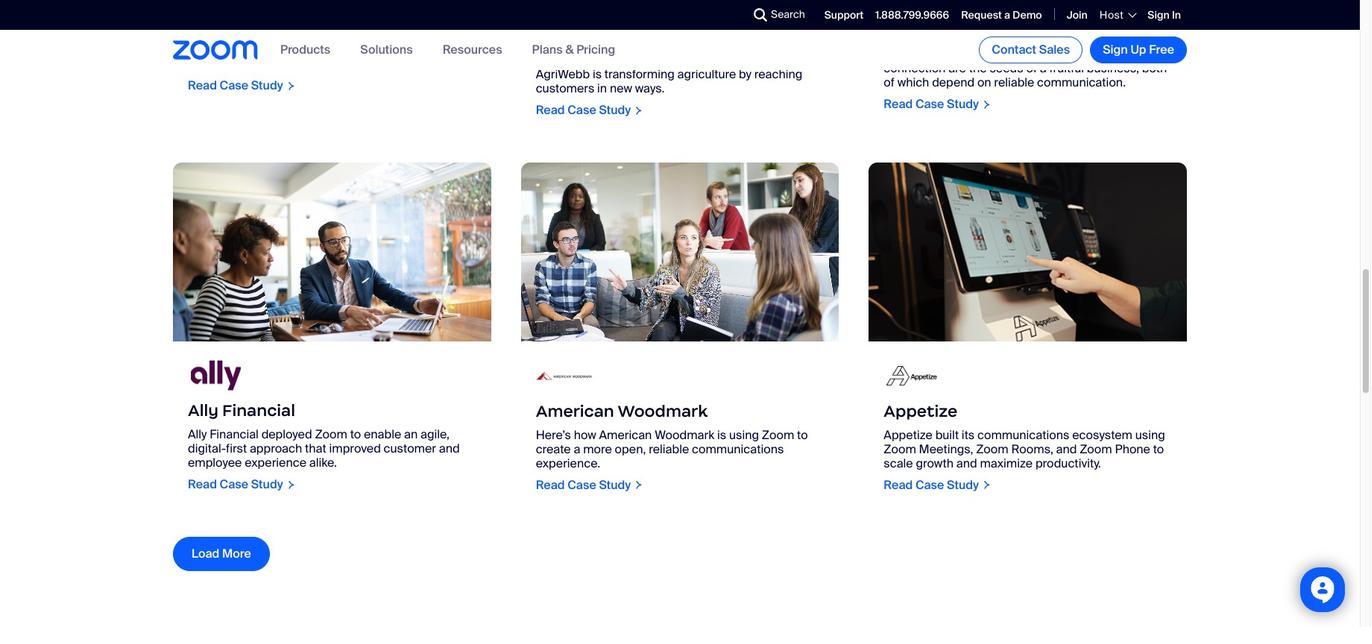 Task type: vqa. For each thing, say whether or not it's contained in the screenshot.
scale
yes



Task type: locate. For each thing, give the bounding box(es) containing it.
pricing
[[577, 42, 616, 58]]

0 horizontal spatial the
[[188, 42, 206, 57]]

american woodmark image
[[521, 162, 839, 341], [536, 356, 592, 395]]

woodmark right open,
[[655, 427, 715, 443]]

0 vertical spatial american woodmark image
[[521, 162, 839, 341]]

demo
[[1013, 8, 1043, 21]]

2 vertical spatial a
[[574, 441, 581, 457]]

and
[[260, 42, 281, 57], [1084, 47, 1105, 62], [439, 441, 460, 457], [1057, 441, 1078, 457], [957, 455, 978, 471]]

read down digital-
[[188, 477, 217, 493]]

0 horizontal spatial communications
[[368, 42, 460, 57]]

improved
[[329, 441, 381, 457]]

a inside alcivia alcivia knows customer innovation and employee connection are the seeds of a fruitful business, both of which depend on reliable communication. read case study
[[1040, 61, 1047, 76]]

customer up "on"
[[969, 47, 1022, 62]]

more
[[222, 546, 251, 562]]

a down sales
[[1040, 61, 1047, 76]]

1 horizontal spatial the
[[970, 61, 987, 76]]

2 using from the left
[[1136, 427, 1166, 443]]

enable
[[364, 427, 401, 443]]

0 vertical spatial appetize
[[884, 401, 958, 421]]

in
[[1173, 8, 1182, 21]]

1 vertical spatial employee
[[188, 455, 242, 471]]

case down the 'growth'
[[916, 477, 945, 493]]

using inside 'appetize appetize built its communications ecosystem using zoom meetings, zoom rooms, and zoom phone to scale growth and maximize productivity. read case study'
[[1136, 427, 1166, 443]]

1 horizontal spatial communications
[[692, 441, 784, 457]]

a left more
[[574, 441, 581, 457]]

0 horizontal spatial is
[[593, 67, 602, 82]]

0 vertical spatial employee
[[1108, 47, 1162, 62]]

sign up free
[[1103, 42, 1175, 57]]

request a demo link
[[962, 8, 1043, 21]]

case inside agriwebb australian farm management software company agriwebb is transforming agriculture by reaching customers in new ways. read case study
[[568, 102, 597, 118]]

reliability
[[209, 42, 257, 57]]

1 vertical spatial is
[[718, 427, 727, 443]]

on
[[978, 75, 992, 91]]

ally left first
[[188, 427, 207, 443]]

case down reducing
[[220, 78, 248, 93]]

1 horizontal spatial customer
[[969, 47, 1022, 62]]

case
[[220, 78, 248, 93], [916, 97, 945, 112], [568, 102, 597, 118], [220, 477, 248, 493], [568, 477, 597, 493], [916, 477, 945, 493]]

communications inside american woodmark here's how american woodmark is using zoom to create a more open, reliable communications experience. read case study
[[692, 441, 784, 457]]

case inside 'appetize appetize built its communications ecosystem using zoom meetings, zoom rooms, and zoom phone to scale growth and maximize productivity. read case study'
[[916, 477, 945, 493]]

sign up business,
[[1103, 42, 1128, 57]]

0 vertical spatial alcivia
[[884, 20, 950, 41]]

growth
[[916, 455, 954, 471]]

agile,
[[421, 427, 450, 443]]

appetize image
[[869, 162, 1188, 341], [884, 356, 940, 395]]

plans & pricing link
[[532, 42, 616, 58]]

customer inside ally financial ally financial deployed zoom to enable an agile, digital-first approach that improved customer and employee experience alike. read case study
[[384, 441, 436, 457]]

0 vertical spatial sign
[[1148, 8, 1170, 21]]

support link
[[825, 8, 864, 21]]

experience.
[[536, 455, 601, 471]]

0 vertical spatial financial
[[222, 401, 295, 421]]

request
[[962, 8, 1002, 21]]

1 horizontal spatial its
[[962, 427, 975, 443]]

and inside using zoom's intuitive solutions, acosta increased the reliability and efficiency of its communications while reducing costs. read case study
[[260, 42, 281, 57]]

1 vertical spatial appetize
[[884, 427, 933, 443]]

digital-
[[188, 441, 226, 457]]

create
[[536, 441, 571, 457]]

sign
[[1148, 8, 1170, 21], [1103, 42, 1128, 57]]

financial up deployed
[[222, 401, 295, 421]]

innovation
[[1025, 47, 1081, 62]]

study inside alcivia alcivia knows customer innovation and employee connection are the seeds of a fruitful business, both of which depend on reliable communication. read case study
[[947, 97, 979, 112]]

reliable inside american woodmark here's how american woodmark is using zoom to create a more open, reliable communications experience. read case study
[[649, 441, 689, 457]]

are
[[949, 61, 967, 76]]

1 vertical spatial the
[[970, 61, 987, 76]]

fruitful
[[1050, 61, 1085, 76]]

1 vertical spatial sign
[[1103, 42, 1128, 57]]

0 vertical spatial ally
[[188, 401, 219, 421]]

2 appetize from the top
[[884, 427, 933, 443]]

of
[[339, 42, 350, 57], [1027, 61, 1038, 76], [884, 75, 895, 91]]

case inside american woodmark here's how american woodmark is using zoom to create a more open, reliable communications experience. read case study
[[568, 477, 597, 493]]

2 horizontal spatial a
[[1040, 61, 1047, 76]]

0 horizontal spatial sign
[[1103, 42, 1128, 57]]

transforming
[[605, 67, 675, 82]]

management
[[621, 52, 695, 68]]

a inside american woodmark here's how american woodmark is using zoom to create a more open, reliable communications experience. read case study
[[574, 441, 581, 457]]

scale
[[884, 455, 914, 471]]

study inside 'appetize appetize built its communications ecosystem using zoom meetings, zoom rooms, and zoom phone to scale growth and maximize productivity. read case study'
[[947, 477, 979, 493]]

reliable right "on"
[[995, 75, 1035, 91]]

load
[[192, 546, 220, 562]]

customer inside alcivia alcivia knows customer innovation and employee connection are the seeds of a fruitful business, both of which depend on reliable communication. read case study
[[969, 47, 1022, 62]]

reliable right open,
[[649, 441, 689, 457]]

1 horizontal spatial a
[[1005, 8, 1011, 21]]

alcivia alcivia knows customer innovation and employee connection are the seeds of a fruitful business, both of which depend on reliable communication. read case study
[[884, 20, 1168, 112]]

study
[[251, 78, 283, 93], [947, 97, 979, 112], [599, 102, 631, 118], [251, 477, 283, 493], [599, 477, 631, 493], [947, 477, 979, 493]]

ally down ally image
[[188, 401, 219, 421]]

company
[[748, 52, 798, 68]]

read down scale
[[884, 477, 913, 493]]

case down experience.
[[568, 477, 597, 493]]

read down which
[[884, 97, 913, 112]]

its right the built
[[962, 427, 975, 443]]

the inside using zoom's intuitive solutions, acosta increased the reliability and efficiency of its communications while reducing costs. read case study
[[188, 42, 206, 57]]

1 vertical spatial financial
[[210, 427, 259, 443]]

customer right improved
[[384, 441, 436, 457]]

depend
[[933, 75, 975, 91]]

case down which
[[916, 97, 945, 112]]

read
[[188, 78, 217, 93], [884, 97, 913, 112], [536, 102, 565, 118], [188, 477, 217, 493], [536, 477, 565, 493], [884, 477, 913, 493]]

read inside american woodmark here's how american woodmark is using zoom to create a more open, reliable communications experience. read case study
[[536, 477, 565, 493]]

study down experience
[[251, 477, 283, 493]]

0 horizontal spatial of
[[339, 42, 350, 57]]

1.888.799.9666 link
[[876, 8, 950, 21]]

american up how
[[536, 401, 615, 421]]

1 horizontal spatial to
[[797, 427, 808, 443]]

1 vertical spatial reliable
[[649, 441, 689, 457]]

2 horizontal spatial to
[[1154, 441, 1165, 457]]

ally
[[188, 401, 219, 421], [188, 427, 207, 443]]

a left demo
[[1005, 8, 1011, 21]]

case down customers
[[568, 102, 597, 118]]

0 vertical spatial agriwebb
[[536, 26, 617, 47]]

of right the "efficiency"
[[339, 42, 350, 57]]

study inside agriwebb australian farm management software company agriwebb is transforming agriculture by reaching customers in new ways. read case study
[[599, 102, 631, 118]]

1 using from the left
[[730, 427, 759, 443]]

american right how
[[599, 427, 652, 443]]

using zoom's intuitive solutions, acosta increased the reliability and efficiency of its communications while reducing costs. read case study
[[188, 28, 463, 93]]

0 vertical spatial appetize image
[[869, 162, 1188, 341]]

1 horizontal spatial employee
[[1108, 47, 1162, 62]]

woodmark up open,
[[618, 401, 708, 421]]

sales
[[1040, 42, 1071, 57]]

to
[[350, 427, 361, 443], [797, 427, 808, 443], [1154, 441, 1165, 457]]

products
[[280, 42, 331, 58]]

1 vertical spatial its
[[962, 427, 975, 443]]

employee inside ally financial ally financial deployed zoom to enable an agile, digital-first approach that improved customer and employee experience alike. read case study
[[188, 455, 242, 471]]

is
[[593, 67, 602, 82], [718, 427, 727, 443]]

the right are
[[970, 61, 987, 76]]

both
[[1143, 61, 1168, 76]]

alcivia down alcivia image
[[884, 20, 950, 41]]

here's
[[536, 427, 571, 443]]

communications inside 'appetize appetize built its communications ecosystem using zoom meetings, zoom rooms, and zoom phone to scale growth and maximize productivity. read case study'
[[978, 427, 1070, 443]]

0 horizontal spatial a
[[574, 441, 581, 457]]

of down contact sales
[[1027, 61, 1038, 76]]

the inside alcivia alcivia knows customer innovation and employee connection are the seeds of a fruitful business, both of which depend on reliable communication. read case study
[[970, 61, 987, 76]]

and inside ally financial ally financial deployed zoom to enable an agile, digital-first approach that improved customer and employee experience alike. read case study
[[439, 441, 460, 457]]

read inside using zoom's intuitive solutions, acosta increased the reliability and efficiency of its communications while reducing costs. read case study
[[188, 78, 217, 93]]

0 horizontal spatial customer
[[384, 441, 436, 457]]

approach
[[250, 441, 302, 457]]

study down open,
[[599, 477, 631, 493]]

sign for sign up free
[[1103, 42, 1128, 57]]

1 horizontal spatial reliable
[[995, 75, 1035, 91]]

0 horizontal spatial using
[[730, 427, 759, 443]]

agriwebb up australian
[[536, 26, 617, 47]]

alcivia up which
[[884, 47, 929, 62]]

0 vertical spatial the
[[188, 42, 206, 57]]

1 horizontal spatial using
[[1136, 427, 1166, 443]]

agriwebb down &
[[536, 67, 590, 82]]

1 vertical spatial agriwebb
[[536, 67, 590, 82]]

study inside using zoom's intuitive solutions, acosta increased the reliability and efficiency of its communications while reducing costs. read case study
[[251, 78, 283, 93]]

read down experience.
[[536, 477, 565, 493]]

1 vertical spatial ally
[[188, 427, 207, 443]]

study down depend
[[947, 97, 979, 112]]

study inside american woodmark here's how american woodmark is using zoom to create a more open, reliable communications experience. read case study
[[599, 477, 631, 493]]

2 agriwebb from the top
[[536, 67, 590, 82]]

study down new
[[599, 102, 631, 118]]

its
[[353, 42, 366, 57], [962, 427, 975, 443]]

first
[[226, 441, 247, 457]]

employee
[[1108, 47, 1162, 62], [188, 455, 242, 471]]

0 horizontal spatial its
[[353, 42, 366, 57]]

0 vertical spatial is
[[593, 67, 602, 82]]

1 vertical spatial alcivia
[[884, 47, 929, 62]]

woodmark
[[618, 401, 708, 421], [655, 427, 715, 443]]

sign left the in
[[1148, 8, 1170, 21]]

0 vertical spatial customer
[[969, 47, 1022, 62]]

contact sales
[[992, 42, 1071, 57]]

0 vertical spatial its
[[353, 42, 366, 57]]

0 vertical spatial reliable
[[995, 75, 1035, 91]]

appetize up the built
[[884, 401, 958, 421]]

of left which
[[884, 75, 895, 91]]

0 vertical spatial american
[[536, 401, 615, 421]]

join link
[[1067, 8, 1088, 21]]

1 horizontal spatial sign
[[1148, 8, 1170, 21]]

to inside 'appetize appetize built its communications ecosystem using zoom meetings, zoom rooms, and zoom phone to scale growth and maximize productivity. read case study'
[[1154, 441, 1165, 457]]

1 vertical spatial customer
[[384, 441, 436, 457]]

1 horizontal spatial is
[[718, 427, 727, 443]]

case down first
[[220, 477, 248, 493]]

appetize
[[884, 401, 958, 421], [884, 427, 933, 443]]

ecosystem
[[1073, 427, 1133, 443]]

the left reliability
[[188, 42, 206, 57]]

business,
[[1087, 61, 1140, 76]]

study down costs.
[[251, 78, 283, 93]]

read down customers
[[536, 102, 565, 118]]

request a demo
[[962, 8, 1043, 21]]

read inside agriwebb australian farm management software company agriwebb is transforming agriculture by reaching customers in new ways. read case study
[[536, 102, 565, 118]]

by
[[739, 67, 752, 82]]

1 vertical spatial a
[[1040, 61, 1047, 76]]

2 ally from the top
[[188, 427, 207, 443]]

in
[[598, 81, 607, 96]]

zoom inside american woodmark here's how american woodmark is using zoom to create a more open, reliable communications experience. read case study
[[762, 427, 795, 443]]

0 horizontal spatial employee
[[188, 455, 242, 471]]

join
[[1067, 8, 1088, 21]]

american
[[536, 401, 615, 421], [599, 427, 652, 443]]

its inside 'appetize appetize built its communications ecosystem using zoom meetings, zoom rooms, and zoom phone to scale growth and maximize productivity. read case study'
[[962, 427, 975, 443]]

study down the 'growth'
[[947, 477, 979, 493]]

0 horizontal spatial to
[[350, 427, 361, 443]]

zoom
[[315, 427, 348, 443], [762, 427, 795, 443], [884, 441, 917, 457], [977, 441, 1009, 457], [1080, 441, 1113, 457]]

None search field
[[700, 3, 758, 27]]

financial up experience
[[210, 427, 259, 443]]

2 horizontal spatial communications
[[978, 427, 1070, 443]]

reliable
[[995, 75, 1035, 91], [649, 441, 689, 457]]

alcivia
[[884, 20, 950, 41], [884, 47, 929, 62]]

read inside 'appetize appetize built its communications ecosystem using zoom meetings, zoom rooms, and zoom phone to scale growth and maximize productivity. read case study'
[[884, 477, 913, 493]]

search
[[771, 7, 805, 21]]

read down while
[[188, 78, 217, 93]]

study inside ally financial ally financial deployed zoom to enable an agile, digital-first approach that improved customer and employee experience alike. read case study
[[251, 477, 283, 493]]

agriculture
[[678, 67, 736, 82]]

its left the acosta
[[353, 42, 366, 57]]

0 horizontal spatial reliable
[[649, 441, 689, 457]]

1 vertical spatial american woodmark image
[[536, 356, 592, 395]]

appetize up scale
[[884, 427, 933, 443]]

load more
[[192, 546, 251, 562]]

case inside ally financial ally financial deployed zoom to enable an agile, digital-first approach that improved customer and employee experience alike. read case study
[[220, 477, 248, 493]]

ally financial ally financial deployed zoom to enable an agile, digital-first approach that improved customer and employee experience alike. read case study
[[188, 401, 460, 493]]



Task type: describe. For each thing, give the bounding box(es) containing it.
which
[[898, 75, 930, 91]]

connection
[[884, 61, 946, 76]]

costs.
[[270, 56, 303, 72]]

contact
[[992, 42, 1037, 57]]

reliable inside alcivia alcivia knows customer innovation and employee connection are the seeds of a fruitful business, both of which depend on reliable communication. read case study
[[995, 75, 1035, 91]]

1 vertical spatial american
[[599, 427, 652, 443]]

agriwebb australian farm management software company agriwebb is transforming agriculture by reaching customers in new ways. read case study
[[536, 26, 803, 118]]

host button
[[1100, 8, 1136, 22]]

open,
[[615, 441, 646, 457]]

ally image
[[188, 356, 244, 395]]

search image
[[754, 8, 768, 22]]

productivity.
[[1036, 455, 1102, 471]]

software
[[698, 52, 745, 68]]

sign for sign in
[[1148, 8, 1170, 21]]

communications inside using zoom's intuitive solutions, acosta increased the reliability and efficiency of its communications while reducing costs. read case study
[[368, 42, 460, 57]]

alcivia image
[[884, 0, 940, 14]]

how
[[574, 427, 597, 443]]

2 horizontal spatial of
[[1027, 61, 1038, 76]]

to inside ally financial ally financial deployed zoom to enable an agile, digital-first approach that improved customer and employee experience alike. read case study
[[350, 427, 361, 443]]

plans & pricing
[[532, 42, 616, 58]]

1 horizontal spatial of
[[884, 75, 895, 91]]

case inside using zoom's intuitive solutions, acosta increased the reliability and efficiency of its communications while reducing costs. read case study
[[220, 78, 248, 93]]

employee inside alcivia alcivia knows customer innovation and employee connection are the seeds of a fruitful business, both of which depend on reliable communication. read case study
[[1108, 47, 1162, 62]]

farm
[[593, 52, 619, 68]]

rooms,
[[1012, 441, 1054, 457]]

using inside american woodmark here's how american woodmark is using zoom to create a more open, reliable communications experience. read case study
[[730, 427, 759, 443]]

1 vertical spatial appetize image
[[884, 356, 940, 395]]

of inside using zoom's intuitive solutions, acosta increased the reliability and efficiency of its communications while reducing costs. read case study
[[339, 42, 350, 57]]

while
[[188, 56, 216, 72]]

1 agriwebb from the top
[[536, 26, 617, 47]]

read inside ally financial ally financial deployed zoom to enable an agile, digital-first approach that improved customer and employee experience alike. read case study
[[188, 477, 217, 493]]

search image
[[754, 8, 768, 22]]

seeds
[[990, 61, 1024, 76]]

reducing
[[219, 56, 267, 72]]

communication.
[[1038, 75, 1126, 91]]

appetize appetize built its communications ecosystem using zoom meetings, zoom rooms, and zoom phone to scale growth and maximize productivity. read case study
[[884, 401, 1166, 493]]

acosta
[[367, 28, 405, 43]]

and inside alcivia alcivia knows customer innovation and employee connection are the seeds of a fruitful business, both of which depend on reliable communication. read case study
[[1084, 47, 1105, 62]]

sign up free link
[[1091, 37, 1188, 63]]

ally financial image
[[173, 162, 491, 341]]

new
[[610, 81, 632, 96]]

maximize
[[980, 455, 1033, 471]]

1.888.799.9666
[[876, 8, 950, 21]]

deployed
[[262, 427, 312, 443]]

sign in
[[1148, 8, 1182, 21]]

its inside using zoom's intuitive solutions, acosta increased the reliability and efficiency of its communications while reducing costs. read case study
[[353, 42, 366, 57]]

solutions
[[360, 42, 413, 58]]

is inside american woodmark here's how american woodmark is using zoom to create a more open, reliable communications experience. read case study
[[718, 427, 727, 443]]

case inside alcivia alcivia knows customer innovation and employee connection are the seeds of a fruitful business, both of which depend on reliable communication. read case study
[[916, 97, 945, 112]]

zoom's
[[223, 28, 263, 43]]

1 vertical spatial woodmark
[[655, 427, 715, 443]]

using
[[188, 28, 220, 43]]

that
[[305, 441, 327, 457]]

up
[[1131, 42, 1147, 57]]

1 ally from the top
[[188, 401, 219, 421]]

zoom logo image
[[173, 40, 258, 60]]

plans
[[532, 42, 563, 58]]

&
[[566, 42, 574, 58]]

more
[[583, 441, 612, 457]]

australian
[[536, 52, 591, 68]]

alike.
[[309, 455, 337, 471]]

experience
[[245, 455, 307, 471]]

solutions button
[[360, 42, 413, 58]]

sign in link
[[1148, 8, 1182, 21]]

knows
[[932, 47, 967, 62]]

built
[[936, 427, 959, 443]]

increased
[[408, 28, 463, 43]]

intuitive
[[266, 28, 309, 43]]

free
[[1150, 42, 1175, 57]]

products button
[[280, 42, 331, 58]]

ways.
[[635, 81, 665, 96]]

is inside agriwebb australian farm management software company agriwebb is transforming agriculture by reaching customers in new ways. read case study
[[593, 67, 602, 82]]

load more button
[[173, 537, 270, 571]]

0 vertical spatial a
[[1005, 8, 1011, 21]]

solutions,
[[311, 28, 364, 43]]

an
[[404, 427, 418, 443]]

read inside alcivia alcivia knows customer innovation and employee connection are the seeds of a fruitful business, both of which depend on reliable communication. read case study
[[884, 97, 913, 112]]

to inside american woodmark here's how american woodmark is using zoom to create a more open, reliable communications experience. read case study
[[797, 427, 808, 443]]

phone
[[1116, 441, 1151, 457]]

resources
[[443, 42, 502, 58]]

contact sales link
[[980, 37, 1083, 63]]

1 appetize from the top
[[884, 401, 958, 421]]

american woodmark here's how american woodmark is using zoom to create a more open, reliable communications experience. read case study
[[536, 401, 808, 493]]

efficiency
[[283, 42, 336, 57]]

host
[[1100, 8, 1124, 22]]

2 alcivia from the top
[[884, 47, 929, 62]]

zoom inside ally financial ally financial deployed zoom to enable an agile, digital-first approach that improved customer and employee experience alike. read case study
[[315, 427, 348, 443]]

1 alcivia from the top
[[884, 20, 950, 41]]

resources button
[[443, 42, 502, 58]]

reaching
[[755, 67, 803, 82]]

0 vertical spatial woodmark
[[618, 401, 708, 421]]

customers
[[536, 81, 595, 96]]



